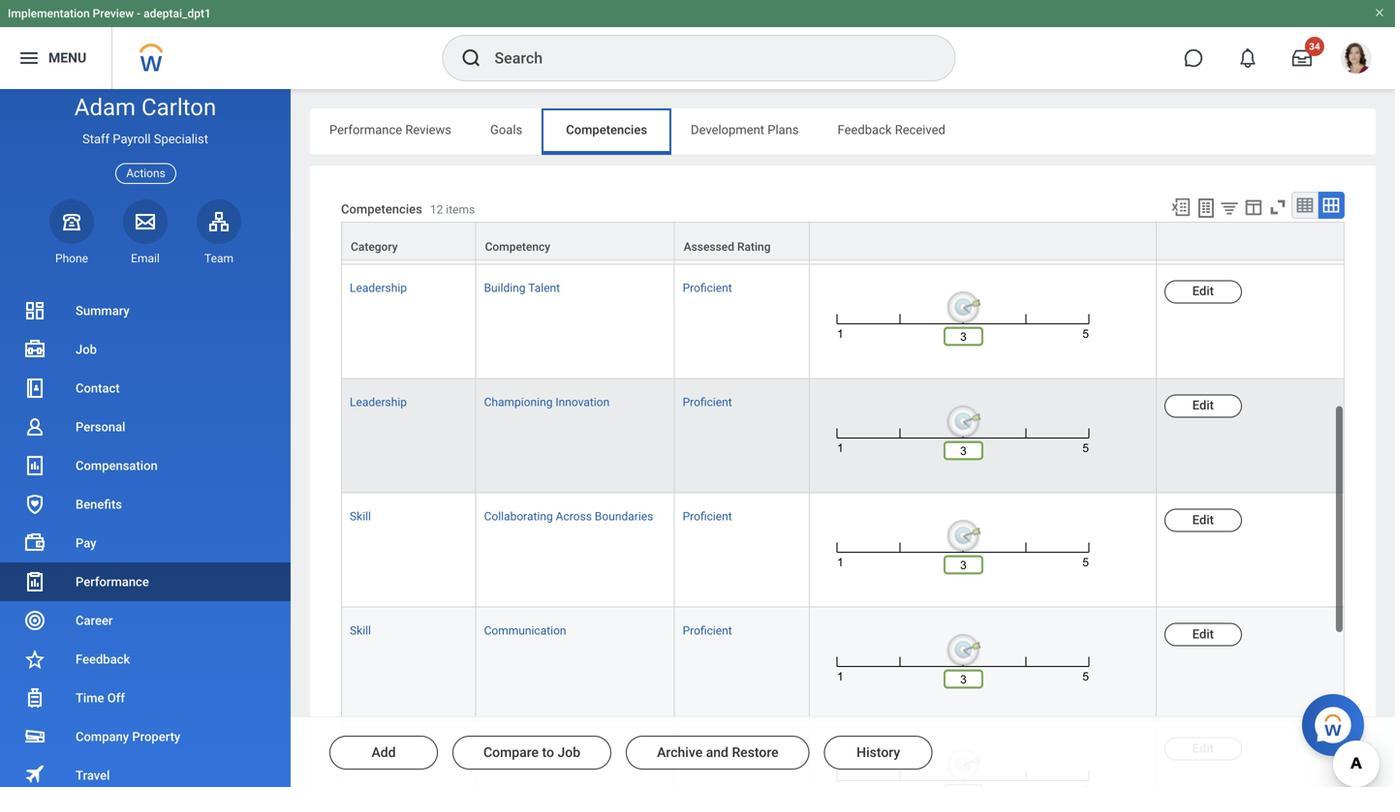Task type: vqa. For each thing, say whether or not it's contained in the screenshot.
banner
no



Task type: describe. For each thing, give the bounding box(es) containing it.
collaborating across boundaries
[[484, 510, 653, 524]]

company property image
[[23, 726, 47, 749]]

assessed
[[684, 240, 734, 254]]

4 proficient link from the top
[[683, 621, 732, 638]]

personal image
[[23, 416, 47, 439]]

history
[[857, 745, 900, 761]]

summary image
[[23, 299, 47, 323]]

feedback link
[[0, 640, 291, 679]]

payroll
[[113, 132, 151, 146]]

pay link
[[0, 524, 291, 563]]

development plans
[[691, 123, 799, 137]]

career
[[76, 614, 113, 628]]

phone button
[[49, 199, 94, 266]]

skill for 1st skill link from the bottom of the page
[[350, 625, 371, 638]]

to
[[542, 745, 554, 761]]

time off link
[[0, 679, 291, 718]]

building
[[484, 281, 526, 295]]

feedback image
[[23, 648, 47, 671]]

action bar region
[[291, 717, 1395, 788]]

team adam carlton element
[[197, 251, 241, 266]]

adam carlton
[[74, 93, 216, 121]]

close environment banner image
[[1374, 7, 1385, 18]]

profile logan mcneil image
[[1341, 43, 1372, 78]]

customer
[[484, 739, 535, 752]]

preview
[[93, 7, 134, 20]]

menu banner
[[0, 0, 1395, 89]]

innovation
[[556, 396, 610, 409]]

plans
[[768, 123, 799, 137]]

summary
[[76, 304, 130, 318]]

edit for collaborating across boundaries
[[1192, 513, 1214, 527]]

customer focus
[[484, 739, 569, 752]]

company property link
[[0, 718, 291, 757]]

2 edit button from the top
[[1164, 395, 1242, 418]]

team
[[204, 252, 233, 265]]

carlton
[[141, 93, 216, 121]]

tab list containing performance reviews
[[310, 109, 1376, 155]]

team link
[[197, 199, 241, 266]]

compare to job button
[[452, 736, 611, 770]]

compensation image
[[23, 454, 47, 478]]

performance link
[[0, 563, 291, 602]]

mail image
[[134, 210, 157, 233]]

talent
[[528, 281, 560, 295]]

adeptai_dpt1
[[143, 7, 211, 20]]

compare
[[483, 745, 539, 761]]

archive and restore
[[657, 745, 779, 761]]

proficient link for collaborating across boundaries
[[683, 506, 732, 524]]

edit button for building talent
[[1164, 280, 1242, 304]]

leadership for championing
[[350, 396, 407, 409]]

add
[[371, 745, 396, 761]]

proficient link for customer focus
[[683, 735, 732, 752]]

add button
[[329, 736, 438, 770]]

benefits link
[[0, 485, 291, 524]]

4 proficient from the top
[[683, 625, 732, 638]]

justify image
[[17, 47, 41, 70]]

archive and restore button
[[626, 736, 810, 770]]

2 edit from the top
[[1192, 398, 1214, 413]]

championing innovation link
[[484, 392, 610, 409]]

4 edit from the top
[[1192, 627, 1214, 642]]

row containing category
[[341, 222, 1345, 261]]

5 edit row from the top
[[341, 722, 1345, 788]]

championing
[[484, 396, 553, 409]]

email button
[[123, 199, 168, 266]]

travel link
[[0, 757, 291, 788]]

assessed rating button
[[675, 223, 809, 260]]

compare to job
[[483, 745, 580, 761]]

edit for customer focus
[[1192, 742, 1214, 756]]

received
[[895, 123, 945, 137]]

table image
[[1295, 196, 1315, 215]]

3 cell from the left
[[675, 150, 810, 265]]

navigation pane region
[[0, 89, 291, 788]]

feedback for feedback
[[76, 653, 130, 667]]

company
[[76, 730, 129, 745]]

competencies for competencies 12 items
[[341, 202, 422, 216]]

time off image
[[23, 687, 47, 710]]

job link
[[0, 330, 291, 369]]

menu
[[48, 50, 86, 66]]

email
[[131, 252, 160, 265]]

4 edit row from the top
[[341, 608, 1345, 722]]

boundaries
[[595, 510, 653, 524]]

-
[[137, 7, 141, 20]]

performance image
[[23, 571, 47, 594]]

email adam carlton element
[[123, 251, 168, 266]]

expand table image
[[1321, 196, 1341, 215]]

2 skill link from the top
[[350, 621, 371, 638]]

search image
[[460, 47, 483, 70]]

phone image
[[58, 210, 85, 233]]

select to filter grid data image
[[1219, 198, 1240, 218]]

contact link
[[0, 369, 291, 408]]

pay
[[76, 536, 96, 551]]

phone
[[55, 252, 88, 265]]

actions button
[[115, 163, 176, 184]]

development
[[691, 123, 764, 137]]

job inside the navigation pane region
[[76, 342, 97, 357]]

rating
[[737, 240, 771, 254]]

12
[[430, 203, 443, 216]]

category button
[[342, 223, 475, 260]]

proficient for championing innovation
[[683, 396, 732, 409]]

across
[[556, 510, 592, 524]]

4 cell from the left
[[1157, 150, 1345, 265]]

career link
[[0, 602, 291, 640]]

proficient for collaborating across boundaries
[[683, 510, 732, 524]]

proficient link for championing innovation
[[683, 392, 732, 409]]

feedback for feedback received
[[838, 123, 892, 137]]



Task type: locate. For each thing, give the bounding box(es) containing it.
1 horizontal spatial competencies
[[566, 123, 647, 137]]

edit button
[[1164, 280, 1242, 304], [1164, 395, 1242, 418], [1164, 509, 1242, 532], [1164, 624, 1242, 647], [1164, 738, 1242, 761]]

34
[[1309, 41, 1320, 52]]

competencies for competencies
[[566, 123, 647, 137]]

1 vertical spatial job
[[558, 745, 580, 761]]

4 edit button from the top
[[1164, 624, 1242, 647]]

performance
[[329, 123, 402, 137], [76, 575, 149, 590]]

1 row from the top
[[341, 150, 1345, 265]]

edit row
[[341, 265, 1345, 379], [341, 379, 1345, 494], [341, 494, 1345, 608], [341, 608, 1345, 722], [341, 722, 1345, 788]]

1 skill link from the top
[[350, 506, 371, 524]]

property
[[132, 730, 180, 745]]

2 edit row from the top
[[341, 379, 1345, 494]]

skill link
[[350, 506, 371, 524], [350, 621, 371, 638]]

actions
[[126, 167, 165, 180]]

implementation
[[8, 7, 90, 20]]

1 leadership from the top
[[350, 281, 407, 295]]

summary link
[[0, 292, 291, 330]]

0 vertical spatial performance
[[329, 123, 402, 137]]

3 edit row from the top
[[341, 494, 1345, 608]]

0 vertical spatial skill
[[350, 510, 371, 524]]

inbox large image
[[1292, 48, 1312, 68]]

0 vertical spatial leadership
[[350, 281, 407, 295]]

job
[[76, 342, 97, 357], [558, 745, 580, 761]]

off
[[107, 691, 125, 706]]

2 cell from the left
[[476, 150, 675, 265]]

travel
[[76, 769, 110, 783]]

2 proficient link from the top
[[683, 392, 732, 409]]

competencies 12 items
[[341, 202, 475, 216]]

proficient for customer focus
[[683, 739, 732, 752]]

customer focus link
[[484, 735, 569, 752]]

3 edit button from the top
[[1164, 509, 1242, 532]]

items
[[446, 203, 475, 216]]

archive
[[657, 745, 703, 761]]

goals
[[490, 123, 522, 137]]

company property
[[76, 730, 180, 745]]

specialist
[[154, 132, 208, 146]]

time
[[76, 691, 104, 706]]

click to view/edit grid preferences image
[[1243, 197, 1264, 218]]

communication
[[484, 625, 566, 638]]

edit
[[1192, 284, 1214, 299], [1192, 398, 1214, 413], [1192, 513, 1214, 527], [1192, 627, 1214, 642], [1192, 742, 1214, 756]]

time off
[[76, 691, 125, 706]]

personal link
[[0, 408, 291, 447]]

list
[[0, 292, 291, 788]]

0 horizontal spatial performance
[[76, 575, 149, 590]]

1 vertical spatial skill
[[350, 625, 371, 638]]

performance left reviews
[[329, 123, 402, 137]]

building talent
[[484, 281, 560, 295]]

view team image
[[207, 210, 231, 233]]

compensation
[[76, 459, 158, 473]]

1 proficient from the top
[[683, 281, 732, 295]]

34 button
[[1281, 37, 1324, 79]]

competency
[[485, 240, 550, 254]]

job inside compare to job button
[[558, 745, 580, 761]]

personal
[[76, 420, 125, 435]]

1 vertical spatial leadership link
[[350, 392, 407, 409]]

contact
[[76, 381, 120, 396]]

leadership link for championing innovation
[[350, 392, 407, 409]]

performance for performance reviews
[[329, 123, 402, 137]]

travel image
[[23, 763, 47, 786]]

Search Workday  search field
[[495, 37, 915, 79]]

proficient
[[683, 281, 732, 295], [683, 396, 732, 409], [683, 510, 732, 524], [683, 625, 732, 638], [683, 739, 732, 752]]

pay image
[[23, 532, 47, 555]]

leadership link
[[350, 277, 407, 295], [350, 392, 407, 409]]

skill
[[350, 510, 371, 524], [350, 625, 371, 638]]

1 edit button from the top
[[1164, 280, 1242, 304]]

reviews
[[405, 123, 451, 137]]

skill for 1st skill link
[[350, 510, 371, 524]]

0 vertical spatial feedback
[[838, 123, 892, 137]]

5 edit button from the top
[[1164, 738, 1242, 761]]

benefits image
[[23, 493, 47, 516]]

0 vertical spatial skill link
[[350, 506, 371, 524]]

export to excel image
[[1170, 197, 1192, 218]]

championing innovation
[[484, 396, 610, 409]]

and
[[706, 745, 729, 761]]

career image
[[23, 609, 47, 633]]

proficient for building talent
[[683, 281, 732, 295]]

edit for building talent
[[1192, 284, 1214, 299]]

compensation link
[[0, 447, 291, 485]]

proficient link for building talent
[[683, 277, 732, 295]]

leadership for building
[[350, 281, 407, 295]]

1 proficient link from the top
[[683, 277, 732, 295]]

restore
[[732, 745, 779, 761]]

1 vertical spatial leadership
[[350, 396, 407, 409]]

1 cell from the left
[[341, 150, 476, 265]]

collaborating
[[484, 510, 553, 524]]

tab list
[[310, 109, 1376, 155]]

job up the contact
[[76, 342, 97, 357]]

phone adam carlton element
[[49, 251, 94, 266]]

adam
[[74, 93, 136, 121]]

toolbar
[[1162, 192, 1345, 222]]

competency button
[[476, 223, 674, 260]]

5 edit from the top
[[1192, 742, 1214, 756]]

0 vertical spatial competencies
[[566, 123, 647, 137]]

2 proficient from the top
[[683, 396, 732, 409]]

building talent link
[[484, 277, 560, 295]]

0 horizontal spatial feedback
[[76, 653, 130, 667]]

benefits
[[76, 497, 122, 512]]

menu button
[[0, 27, 112, 89]]

2 leadership from the top
[[350, 396, 407, 409]]

job right "to" on the bottom
[[558, 745, 580, 761]]

job image
[[23, 338, 47, 361]]

performance up the career
[[76, 575, 149, 590]]

feedback up time off
[[76, 653, 130, 667]]

1 vertical spatial competencies
[[341, 202, 422, 216]]

0 horizontal spatial job
[[76, 342, 97, 357]]

1 horizontal spatial performance
[[329, 123, 402, 137]]

list containing summary
[[0, 292, 291, 788]]

performance inside the navigation pane region
[[76, 575, 149, 590]]

5 proficient from the top
[[683, 739, 732, 752]]

1 vertical spatial feedback
[[76, 653, 130, 667]]

1 edit from the top
[[1192, 284, 1214, 299]]

performance for performance
[[76, 575, 149, 590]]

feedback
[[838, 123, 892, 137], [76, 653, 130, 667]]

1 vertical spatial skill link
[[350, 621, 371, 638]]

history button
[[824, 736, 933, 770]]

export to worksheets image
[[1195, 197, 1218, 220]]

3 proficient link from the top
[[683, 506, 732, 524]]

feedback left received
[[838, 123, 892, 137]]

2 skill from the top
[[350, 625, 371, 638]]

leadership link for building talent
[[350, 277, 407, 295]]

edit button for customer focus
[[1164, 738, 1242, 761]]

implementation preview -   adeptai_dpt1
[[8, 7, 211, 20]]

competencies
[[566, 123, 647, 137], [341, 202, 422, 216]]

communication link
[[484, 621, 566, 638]]

focus
[[537, 739, 569, 752]]

2 leadership link from the top
[[350, 392, 407, 409]]

staff
[[82, 132, 110, 146]]

1 horizontal spatial feedback
[[838, 123, 892, 137]]

performance reviews
[[329, 123, 451, 137]]

category
[[351, 240, 398, 254]]

5 proficient link from the top
[[683, 735, 732, 752]]

1 horizontal spatial job
[[558, 745, 580, 761]]

contact image
[[23, 377, 47, 400]]

3 edit from the top
[[1192, 513, 1214, 527]]

0 horizontal spatial competencies
[[341, 202, 422, 216]]

assessed rating
[[684, 240, 771, 254]]

feedback inside list
[[76, 653, 130, 667]]

1 skill from the top
[[350, 510, 371, 524]]

feedback received
[[838, 123, 945, 137]]

2 row from the top
[[341, 222, 1345, 261]]

proficient link
[[683, 277, 732, 295], [683, 392, 732, 409], [683, 506, 732, 524], [683, 621, 732, 638], [683, 735, 732, 752]]

collaborating across boundaries link
[[484, 506, 653, 524]]

0 vertical spatial job
[[76, 342, 97, 357]]

feedback inside tab list
[[838, 123, 892, 137]]

3 proficient from the top
[[683, 510, 732, 524]]

0 vertical spatial leadership link
[[350, 277, 407, 295]]

fullscreen image
[[1267, 197, 1289, 218]]

edit button for collaborating across boundaries
[[1164, 509, 1242, 532]]

row
[[341, 150, 1345, 265], [341, 222, 1345, 261]]

1 vertical spatial performance
[[76, 575, 149, 590]]

1 edit row from the top
[[341, 265, 1345, 379]]

notifications large image
[[1238, 48, 1258, 68]]

cell
[[341, 150, 476, 265], [476, 150, 675, 265], [675, 150, 810, 265], [1157, 150, 1345, 265]]

1 leadership link from the top
[[350, 277, 407, 295]]



